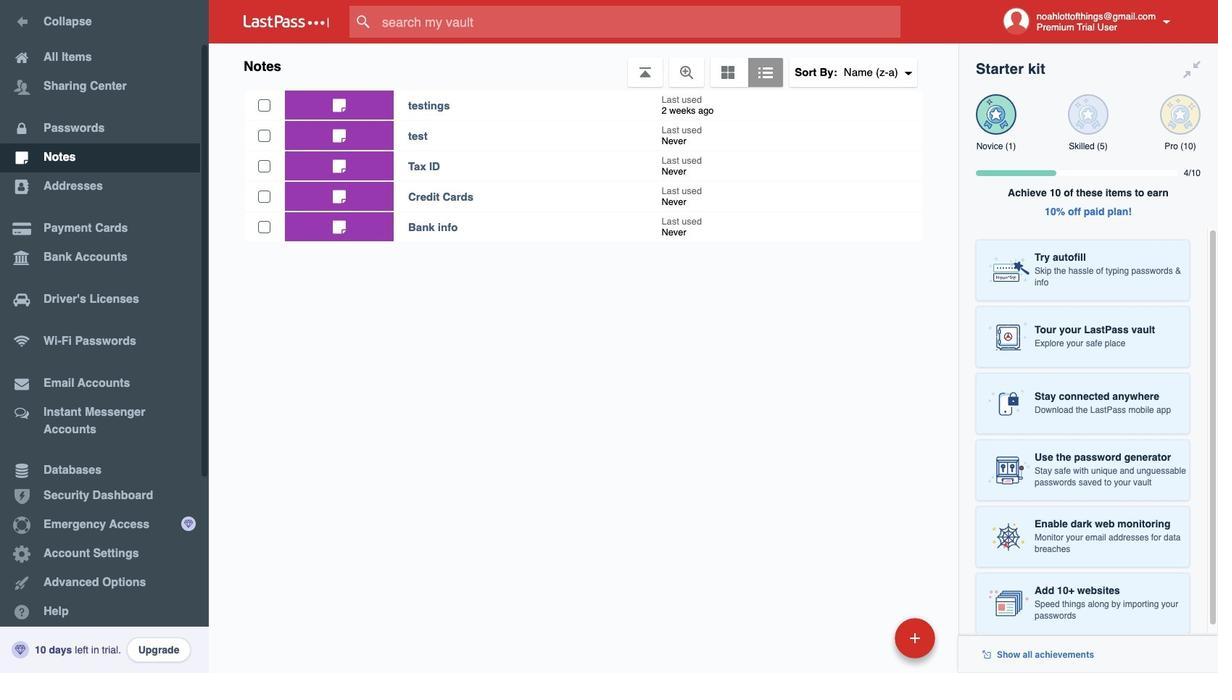 Task type: locate. For each thing, give the bounding box(es) containing it.
vault options navigation
[[209, 44, 959, 87]]

Search search field
[[350, 6, 929, 38]]

new item element
[[795, 618, 941, 659]]

new item navigation
[[795, 614, 944, 674]]



Task type: describe. For each thing, give the bounding box(es) containing it.
lastpass image
[[244, 15, 329, 28]]

main navigation navigation
[[0, 0, 209, 674]]

search my vault text field
[[350, 6, 929, 38]]



